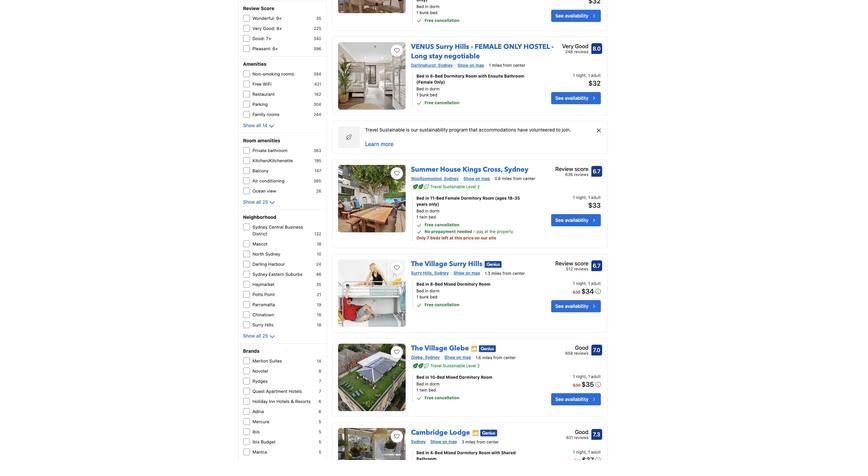 Task type: vqa. For each thing, say whether or not it's contained in the screenshot.


Task type: locate. For each thing, give the bounding box(es) containing it.
dorm for review score 512 reviews
[[430, 289, 440, 294]]

5 cancellation from the top
[[435, 396, 460, 401]]

wonderful:
[[253, 16, 275, 21]]

3 dorm from the top
[[430, 209, 440, 214]]

on
[[470, 63, 475, 68], [476, 176, 481, 181], [475, 236, 480, 241], [466, 271, 471, 276], [457, 356, 462, 361], [443, 440, 448, 445]]

see availability up the very good element
[[555, 13, 589, 18]]

good right "248"
[[575, 43, 589, 49]]

1 level from the top
[[466, 185, 476, 190]]

1 horizontal spatial rooms
[[281, 71, 294, 77]]

1 vertical spatial score
[[575, 261, 589, 267]]

good element left 7.3
[[566, 429, 589, 437]]

25 for 1st 'show all 25' dropdown button from the bottom of the page
[[262, 333, 268, 339]]

2 vertical spatial bed in dorm 1 bunk bed
[[417, 289, 440, 300]]

2 cancellation from the top
[[435, 101, 460, 106]]

5 availability from the top
[[565, 397, 589, 403]]

free up the no
[[425, 223, 434, 228]]

see availability
[[555, 13, 589, 18], [555, 95, 589, 101], [555, 218, 589, 223], [555, 304, 589, 310], [555, 397, 589, 403]]

1 horizontal spatial 14
[[317, 359, 321, 364]]

level for review
[[466, 185, 476, 190]]

3 all from the top
[[256, 333, 261, 339]]

2 availability from the top
[[565, 95, 589, 101]]

1 2 from the top
[[477, 185, 480, 190]]

2 for good
[[477, 364, 480, 369]]

2 down 1.6 at right bottom
[[477, 364, 480, 369]]

adult down scored 7.3 element
[[591, 450, 601, 456]]

room left (ages
[[483, 196, 494, 201]]

bed in dorm 1 bunk bed for review
[[417, 289, 440, 300]]

with inside bed in 4-bed mixed dormitory room with shared bathroom
[[491, 451, 500, 456]]

negotiable
[[444, 52, 480, 61]]

1 cancellation from the top
[[435, 18, 460, 23]]

bed in 10-bed mixed dormitory room
[[417, 375, 493, 381]]

14 inside dropdown button
[[262, 123, 268, 128]]

2 see availability link from the top
[[551, 92, 601, 105]]

see availability for review score 636 reviews
[[555, 218, 589, 223]]

on up bed in 8-bed mixed dormitory room "link"
[[466, 271, 471, 276]]

0 vertical spatial 6
[[319, 400, 321, 405]]

summer house kings cross, sydney link
[[411, 162, 529, 174]]

6.7 for review score 512 reviews
[[593, 263, 601, 269]]

show all 25 down surry hills
[[243, 333, 268, 339]]

cancellation for review score 636 reviews
[[435, 223, 460, 228]]

scored 7.0 element
[[591, 345, 602, 356]]

good: left 8+
[[263, 26, 275, 31]]

show on map up bed in 8-bed mixed dormitory room "link"
[[454, 271, 480, 276]]

0 vertical spatial good element
[[565, 344, 589, 353]]

in inside bed in 4-bed mixed dormitory room with shared bathroom
[[426, 451, 429, 456]]

sustainable up bed in 10-bed mixed dormitory room
[[443, 364, 465, 369]]

0 vertical spatial with
[[478, 74, 487, 79]]

bed for good 858 reviews
[[429, 388, 436, 393]]

244
[[314, 112, 321, 117]]

5 night from the top
[[576, 450, 586, 456]]

5 see from the top
[[555, 397, 564, 403]]

reviews inside review score 636 reviews
[[574, 172, 589, 177]]

at
[[485, 230, 488, 235], [450, 236, 454, 241]]

availability down '1 night , 1 adult $33'
[[565, 218, 589, 223]]

1 reviews from the top
[[574, 49, 589, 54]]

2 reviews from the top
[[574, 172, 589, 177]]

0 vertical spatial bed in dorm 1 bunk bed
[[417, 4, 440, 15]]

-
[[471, 42, 473, 51], [552, 42, 554, 51]]

2 vertical spatial good
[[575, 430, 589, 436]]

room down negotiable on the right
[[466, 74, 477, 79]]

0 vertical spatial 6.7
[[593, 168, 601, 175]]

3 bed in dorm 1 bunk bed from the top
[[417, 289, 440, 300]]

see for good 858 reviews
[[555, 397, 564, 403]]

0 horizontal spatial rooms
[[267, 112, 280, 117]]

bed in 4-bed mixed dormitory room with shared bathroom link
[[417, 451, 531, 461]]

miles right 1.3
[[492, 271, 502, 276]]

free left wifi
[[253, 81, 262, 87]]

2 18 from the top
[[317, 313, 321, 318]]

5 free cancellation from the top
[[425, 396, 460, 401]]

all for amenities
[[256, 123, 261, 128]]

0 vertical spatial twin
[[420, 215, 428, 220]]

see availability link down '1 night , 1 adult $33'
[[551, 215, 601, 227]]

scored 8.0 element
[[591, 43, 602, 54]]

0 vertical spatial all
[[256, 123, 261, 128]]

very good element
[[562, 42, 589, 50]]

14 up 8
[[317, 359, 321, 364]]

miles right 1.6 at right bottom
[[482, 356, 492, 361]]

1 vertical spatial 35
[[515, 196, 520, 201]]

1 adult from the top
[[591, 73, 601, 78]]

bed in dorm 1 twin bed for review
[[417, 209, 440, 220]]

0 vertical spatial village
[[425, 260, 448, 269]]

1 vertical spatial twin
[[420, 388, 428, 393]]

0 vertical spatial very
[[253, 26, 262, 31]]

review inside review score 636 reviews
[[556, 166, 573, 172]]

bed for very good 248 reviews
[[430, 93, 437, 98]]

3 see from the top
[[555, 218, 564, 223]]

rooms right smoking
[[281, 71, 294, 77]]

46
[[316, 272, 321, 277]]

1 vertical spatial good element
[[566, 429, 589, 437]]

0 vertical spatial our
[[411, 127, 418, 133]]

1 vertical spatial the
[[411, 344, 423, 354]]

1 horizontal spatial bathroom
[[504, 74, 524, 79]]

4 cancellation from the top
[[435, 303, 460, 308]]

dormitory inside bed in 10-bed mixed dormitory room link
[[459, 375, 480, 381]]

reviews inside good 401 reviews
[[574, 436, 589, 441]]

1 1 night , 1 adult from the top
[[573, 282, 601, 287]]

suites
[[269, 359, 282, 364]]

1 vertical spatial very
[[562, 43, 574, 49]]

map left 3
[[449, 440, 457, 445]]

1 vertical spatial travel sustainable level 2
[[430, 364, 480, 369]]

2 good from the top
[[575, 345, 589, 352]]

show on map down glebe
[[445, 356, 471, 361]]

- up negotiable on the right
[[471, 42, 473, 51]]

0 vertical spatial 14
[[262, 123, 268, 128]]

show on map down the cambridge lodge
[[431, 440, 457, 445]]

1 travel sustainable level 2 from the top
[[430, 185, 480, 190]]

dormitory for review score 512 reviews
[[457, 282, 478, 287]]

1 vertical spatial 6.7
[[593, 263, 601, 269]]

meriton
[[253, 359, 268, 364]]

bunk for very
[[420, 93, 429, 98]]

1 vertical spatial hills
[[468, 260, 483, 269]]

all inside dropdown button
[[256, 123, 261, 128]]

2 show all 25 from the top
[[243, 333, 268, 339]]

1 vertical spatial ibis
[[253, 440, 260, 445]]

1 vertical spatial bed in dorm 1 twin bed
[[417, 382, 440, 393]]

mixed inside bed in 10-bed mixed dormitory room link
[[446, 375, 458, 381]]

scored 6.7 element right review score 512 reviews
[[591, 261, 602, 272]]

1 scored 6.7 element from the top
[[591, 166, 602, 177]]

dorm
[[430, 4, 440, 9], [430, 87, 440, 92], [430, 209, 440, 214], [430, 289, 440, 294], [430, 382, 440, 387]]

0 horizontal spatial bathroom
[[417, 457, 437, 461]]

harbour
[[268, 262, 285, 267]]

night inside '1 night , 1 adult $33'
[[576, 195, 586, 201]]

travel up 10-
[[430, 364, 442, 369]]

3 reviews from the top
[[574, 267, 589, 272]]

see
[[555, 13, 564, 18], [555, 95, 564, 101], [555, 218, 564, 223], [555, 304, 564, 310], [555, 397, 564, 403]]

miles
[[492, 63, 502, 68], [502, 177, 512, 182], [492, 271, 502, 276], [482, 356, 492, 361], [466, 440, 476, 445]]

1 vertical spatial review
[[556, 166, 573, 172]]

center right 1.3
[[513, 271, 525, 276]]

1 vertical spatial travel
[[430, 185, 442, 190]]

the for the village glebe
[[411, 344, 423, 354]]

reviews right 636
[[574, 172, 589, 177]]

7.3
[[593, 432, 600, 438]]

good
[[575, 43, 589, 49], [575, 345, 589, 352], [575, 430, 589, 436]]

1 night , 1 adult down good 401 reviews
[[573, 450, 601, 456]]

scored 6.7 element right review score 636 reviews
[[591, 166, 602, 177]]

availability for very good 248 reviews
[[565, 95, 589, 101]]

free for review score 636 reviews
[[425, 223, 434, 228]]

in inside bed in 6-bed dormitory room with ensuite bathroom (female only)
[[426, 74, 429, 79]]

0 horizontal spatial 14
[[262, 123, 268, 128]]

room inside bed in 4-bed mixed dormitory room with shared bathroom
[[479, 451, 490, 456]]

center right 1.6 at right bottom
[[504, 356, 516, 361]]

0 vertical spatial score
[[575, 166, 589, 172]]

on for very good 248 reviews
[[470, 63, 475, 68]]

show down ocean
[[243, 199, 255, 205]]

cancellation for review score 512 reviews
[[435, 303, 460, 308]]

map left 1.6 at right bottom
[[463, 356, 471, 361]]

on down the cambridge lodge
[[443, 440, 448, 445]]

more
[[381, 141, 394, 147]]

3 see availability from the top
[[555, 218, 589, 223]]

1 night , 1 adult for the village surry hills
[[573, 282, 601, 287]]

hostel
[[524, 42, 550, 51]]

0 vertical spatial bed in dorm 1 twin bed
[[417, 209, 440, 220]]

18 for mascot
[[317, 242, 321, 247]]

the village glebe image
[[338, 344, 406, 412]]

room inside bed in 11-bed female dormitory room (ages 18-35 years only)
[[483, 196, 494, 201]]

3 18 from the top
[[317, 323, 321, 328]]

0 vertical spatial hills
[[455, 42, 469, 51]]

1 miles from center
[[489, 63, 525, 68]]

cambridge lodge
[[411, 429, 470, 438]]

0 vertical spatial show all 25
[[243, 199, 268, 205]]

1 horizontal spatial our
[[481, 236, 488, 241]]

2 vertical spatial travel
[[430, 364, 442, 369]]

1 vertical spatial show all 25
[[243, 333, 268, 339]]

very inside very good 248 reviews
[[562, 43, 574, 49]]

reviews inside very good 248 reviews
[[574, 49, 589, 54]]

travel sustainable level 2 up female
[[430, 185, 480, 190]]

dormitory for review score 636 reviews
[[461, 196, 482, 201]]

potts point
[[253, 292, 275, 298]]

5 see availability link from the top
[[551, 394, 601, 406]]

good inside good 401 reviews
[[575, 430, 589, 436]]

1 horizontal spatial with
[[491, 451, 500, 456]]

2 vertical spatial bunk
[[420, 295, 429, 300]]

village up the surry hills, sydney
[[425, 260, 448, 269]]

4 5 from the top
[[319, 450, 321, 455]]

family
[[253, 112, 266, 117]]

pleasant:
[[253, 46, 271, 51]]

3 see availability link from the top
[[551, 215, 601, 227]]

free cancellation up prepayment
[[425, 223, 460, 228]]

reviews right 858
[[574, 352, 589, 357]]

see availability link for review score 512 reviews
[[551, 301, 601, 313]]

1 all from the top
[[256, 123, 261, 128]]

2 village from the top
[[425, 344, 448, 354]]

score right 636
[[575, 166, 589, 172]]

this property is part of our preferred partner program. it's committed to providing excellent service and good value. it'll pay us a higher commission if you make a booking. image
[[471, 346, 478, 353], [471, 346, 478, 353], [472, 430, 479, 437], [472, 430, 479, 437]]

1 vertical spatial hotels
[[276, 399, 290, 405]]

2 bed in dorm 1 bunk bed from the top
[[417, 87, 440, 98]]

view
[[267, 189, 276, 194]]

very left scored 8.0 element
[[562, 43, 574, 49]]

5 for mercure
[[319, 420, 321, 425]]

all down surry hills
[[256, 333, 261, 339]]

0 vertical spatial good
[[575, 43, 589, 49]]

room for bed in 8-bed mixed dormitory room
[[479, 282, 490, 287]]

2 dorm from the top
[[430, 87, 440, 92]]

1 vertical spatial bathroom
[[417, 457, 437, 461]]

0 vertical spatial hotels
[[289, 389, 302, 395]]

all for room amenities
[[256, 199, 261, 205]]

good element for cambridge lodge
[[566, 429, 589, 437]]

1 night , 1 adult for the village glebe
[[573, 375, 601, 380]]

3 free cancellation from the top
[[425, 223, 460, 228]]

1 night from the top
[[576, 73, 586, 78]]

sydney down the village glebe
[[425, 356, 440, 361]]

ibis for ibis budget
[[253, 440, 260, 445]]

review inside review score 512 reviews
[[556, 261, 573, 267]]

5 for mantra
[[319, 450, 321, 455]]

center down the only
[[513, 63, 525, 68]]

6 for adina
[[319, 410, 321, 415]]

surry hills
[[253, 323, 274, 328]]

1 vertical spatial bed in dorm 1 bunk bed
[[417, 87, 440, 98]]

see availability link down $39
[[551, 394, 601, 406]]

35 right (ages
[[515, 196, 520, 201]]

adult
[[591, 73, 601, 78], [591, 195, 601, 201], [591, 282, 601, 287], [591, 375, 601, 380], [591, 450, 601, 456]]

bathroom down '4-'
[[417, 457, 437, 461]]

only)
[[429, 202, 439, 207]]

good for cambridge lodge
[[575, 430, 589, 436]]

show on map for the village glebe
[[445, 356, 471, 361]]

0 horizontal spatial at
[[450, 236, 454, 241]]

hills up negotiable on the right
[[455, 42, 469, 51]]

0 vertical spatial at
[[485, 230, 488, 235]]

1 vertical spatial review score element
[[556, 260, 589, 268]]

3 cancellation from the top
[[435, 223, 460, 228]]

2 the from the top
[[411, 344, 423, 354]]

very good: 8+
[[253, 26, 282, 31]]

quest
[[253, 389, 265, 395]]

with
[[478, 74, 487, 79], [491, 451, 500, 456]]

1 horizontal spatial very
[[562, 43, 574, 49]]

2 all from the top
[[256, 199, 261, 205]]

1 see availability from the top
[[555, 13, 589, 18]]

free cancellation down only)
[[425, 101, 460, 106]]

0 vertical spatial level
[[466, 185, 476, 190]]

18 for surry hills
[[317, 323, 321, 328]]

7
[[427, 236, 429, 241], [319, 379, 321, 384], [319, 390, 321, 395]]

1 score from the top
[[575, 166, 589, 172]]

0 vertical spatial ibis
[[253, 430, 260, 435]]

sustainable up female
[[443, 185, 465, 190]]

good element
[[565, 344, 589, 353], [566, 429, 589, 437]]

very for good:
[[253, 26, 262, 31]]

4 see availability link from the top
[[551, 301, 601, 313]]

0 vertical spatial 2
[[477, 185, 480, 190]]

wifi
[[263, 81, 272, 87]]

good right 858
[[575, 345, 589, 352]]

sustainable for review
[[443, 185, 465, 190]]

0 vertical spatial review score element
[[556, 165, 589, 173]]

ibis down mercure
[[253, 430, 260, 435]]

1 village from the top
[[425, 260, 448, 269]]

3 , from the top
[[586, 282, 587, 287]]

miles for the village surry hills
[[492, 271, 502, 276]]

1
[[417, 10, 418, 15], [489, 63, 491, 68], [573, 73, 575, 78], [588, 73, 590, 78], [417, 93, 418, 98], [573, 195, 575, 201], [588, 195, 590, 201], [417, 215, 418, 220], [573, 282, 575, 287], [588, 282, 590, 287], [417, 295, 418, 300], [573, 375, 575, 380], [588, 375, 590, 380], [417, 388, 418, 393], [573, 450, 575, 456], [588, 450, 590, 456]]

from right 1.3
[[503, 271, 512, 276]]

1 night , 1 adult
[[573, 282, 601, 287], [573, 375, 601, 380], [573, 450, 601, 456]]

mixed right '4-'
[[444, 451, 456, 456]]

1 horizontal spatial 35
[[515, 196, 520, 201]]

1 the from the top
[[411, 260, 423, 269]]

from up ensuite
[[503, 63, 512, 68]]

1 vertical spatial all
[[256, 199, 261, 205]]

5 see availability from the top
[[555, 397, 589, 403]]

1 vertical spatial with
[[491, 451, 500, 456]]

smoking
[[263, 71, 280, 77]]

2 bed in dorm 1 twin bed from the top
[[417, 382, 440, 393]]

0 vertical spatial 18
[[317, 242, 321, 247]]

0 vertical spatial 25
[[262, 199, 268, 205]]

2 up "bed in 11-bed female dormitory room (ages 18-35 years only)" "link"
[[477, 185, 480, 190]]

travel for review
[[430, 185, 442, 190]]

review score element
[[556, 165, 589, 173], [556, 260, 589, 268]]

2 vertical spatial mixed
[[444, 451, 456, 456]]

bed in dorm 1 bunk bed for very
[[417, 87, 440, 98]]

travel down woolloomooloo, sydney
[[430, 185, 442, 190]]

2 vertical spatial 25
[[262, 333, 268, 339]]

on for review score 636 reviews
[[476, 176, 481, 181]]

room amenities
[[243, 138, 280, 144]]

free down (female
[[425, 101, 434, 106]]

2 5 from the top
[[319, 430, 321, 435]]

4 dorm from the top
[[430, 289, 440, 294]]

our down pay
[[481, 236, 488, 241]]

&
[[291, 399, 294, 405]]

4 adult from the top
[[591, 375, 601, 380]]

see availability link for review score 636 reviews
[[551, 215, 601, 227]]

very
[[253, 26, 262, 31], [562, 43, 574, 49]]

2 free cancellation from the top
[[425, 101, 460, 106]]

bed in 8-bed mixed dormitory room link
[[417, 282, 531, 288]]

scored 7.3 element
[[591, 430, 602, 441]]

left
[[442, 236, 449, 241]]

pay
[[477, 230, 484, 235]]

1 night , 1 adult $33
[[573, 195, 601, 210]]

2 vertical spatial sustainable
[[443, 364, 465, 369]]

bathroom inside bed in 6-bed dormitory room with ensuite bathroom (female only)
[[504, 74, 524, 79]]

map for cambridge lodge
[[449, 440, 457, 445]]

2 vertical spatial 18
[[317, 323, 321, 328]]

3 bunk from the top
[[420, 295, 429, 300]]

bed
[[417, 4, 424, 9], [417, 74, 425, 79], [435, 74, 443, 79], [417, 87, 424, 92], [417, 196, 425, 201], [436, 196, 444, 201], [417, 209, 424, 214], [417, 282, 425, 287], [435, 282, 443, 287], [417, 289, 424, 294], [417, 375, 425, 381], [437, 375, 445, 381], [417, 382, 424, 387], [417, 451, 425, 456], [435, 451, 443, 456]]

availability down $39
[[565, 397, 589, 403]]

0 horizontal spatial with
[[478, 74, 487, 79]]

4 see availability from the top
[[555, 304, 589, 310]]

ocean
[[253, 189, 266, 194]]

1 vertical spatial 1 night , 1 adult
[[573, 375, 601, 380]]

room for bed in 11-bed female dormitory room (ages 18-35 years only)
[[483, 196, 494, 201]]

center right 0.6
[[523, 177, 535, 182]]

18
[[317, 242, 321, 247], [317, 313, 321, 318], [317, 323, 321, 328]]

availability down $38
[[565, 304, 589, 310]]

scored 6.7 element
[[591, 166, 602, 177], [591, 261, 602, 272]]

room down 3 miles from center
[[479, 451, 490, 456]]

on down kings
[[476, 176, 481, 181]]

availability down '1 night , 1 adult $32'
[[565, 95, 589, 101]]

cancellation for good 858 reviews
[[435, 396, 460, 401]]

0 vertical spatial 35
[[316, 16, 321, 21]]

bed in dorm 1 twin bed for good
[[417, 382, 440, 393]]

reviews inside review score 512 reviews
[[574, 267, 589, 272]]

1 horizontal spatial -
[[552, 42, 554, 51]]

dorm for very good 248 reviews
[[430, 87, 440, 92]]

bed
[[430, 10, 437, 15], [430, 93, 437, 98], [429, 215, 436, 220], [430, 295, 437, 300], [429, 388, 436, 393]]

2 vertical spatial 1 night , 1 adult
[[573, 450, 601, 456]]

6.7
[[593, 168, 601, 175], [593, 263, 601, 269]]

1 show all 25 from the top
[[243, 199, 268, 205]]

4 free cancellation from the top
[[425, 303, 460, 308]]

free for very good 248 reviews
[[425, 101, 434, 106]]

show all 25 down ocean
[[243, 199, 268, 205]]

night down very good 248 reviews
[[576, 73, 586, 78]]

see availability link up the very good element
[[551, 10, 601, 22]]

this
[[455, 236, 462, 241]]

see for review score 636 reviews
[[555, 218, 564, 223]]

1 vertical spatial level
[[466, 364, 476, 369]]

1 vertical spatial bunk
[[420, 93, 429, 98]]

1 twin from the top
[[420, 215, 428, 220]]

2 1 night , 1 adult from the top
[[573, 375, 601, 380]]

from up bed in 4-bed mixed dormitory room with shared bathroom link on the bottom
[[477, 440, 486, 445]]

see availability down '1 night , 1 adult $33'
[[555, 218, 589, 223]]

dormitory inside bed in 11-bed female dormitory room (ages 18-35 years only)
[[461, 196, 482, 201]]

2 , from the top
[[586, 195, 587, 201]]

1 vertical spatial scored 6.7 element
[[591, 261, 602, 272]]

accommodations
[[479, 127, 516, 133]]

with left ensuite
[[478, 74, 487, 79]]

0 horizontal spatial 35
[[316, 16, 321, 21]]

reviews inside good 858 reviews
[[574, 352, 589, 357]]

0 vertical spatial travel sustainable level 2
[[430, 185, 480, 190]]

1 , from the top
[[586, 73, 587, 78]]

center for cambridge lodge
[[487, 440, 499, 445]]

5 adult from the top
[[591, 450, 601, 456]]

2 6 from the top
[[319, 410, 321, 415]]

1 see from the top
[[555, 13, 564, 18]]

1 night , 1 adult up $35
[[573, 375, 601, 380]]

mixed inside bed in 8-bed mixed dormitory room "link"
[[444, 282, 456, 287]]

1 vertical spatial 18
[[317, 313, 321, 318]]

6 for holiday inn hotels & resorts
[[319, 400, 321, 405]]

dormitory inside bed in 6-bed dormitory room with ensuite bathroom (female only)
[[444, 74, 465, 79]]

340
[[314, 36, 321, 41]]

show all 14 button
[[243, 122, 276, 130]]

bed for review score 512 reviews
[[430, 295, 437, 300]]

site
[[489, 236, 496, 241]]

4 reviews from the top
[[574, 352, 589, 357]]

all
[[256, 123, 261, 128], [256, 199, 261, 205], [256, 333, 261, 339]]

genius discounts available at this property. image
[[485, 262, 502, 268], [485, 262, 502, 268], [479, 346, 496, 353], [479, 346, 496, 353], [480, 430, 497, 437], [480, 430, 497, 437]]

score inside review score 636 reviews
[[575, 166, 589, 172]]

1 vertical spatial mixed
[[446, 375, 458, 381]]

night inside '1 night , 1 adult $32'
[[576, 73, 586, 78]]

bed in 10-bed mixed dormitory room link
[[417, 375, 531, 381]]

twin down 'glebe, sydney' on the bottom of page
[[420, 388, 428, 393]]

8.0
[[593, 45, 601, 52]]

1 vertical spatial good
[[575, 345, 589, 352]]

ibis up the mantra
[[253, 440, 260, 445]]

1 6.7 from the top
[[593, 168, 601, 175]]

availability up the very good element
[[565, 13, 589, 18]]

1 vertical spatial 25
[[316, 282, 321, 288]]

3 good from the top
[[575, 430, 589, 436]]

21
[[317, 293, 321, 298]]

, inside '1 night , 1 adult $33'
[[586, 195, 587, 201]]

225
[[314, 26, 321, 31]]

see availability link down $38
[[551, 301, 601, 313]]

travel sustainable is our sustainability program that accommodations have volunteered to join.
[[365, 127, 571, 133]]

hotels up &
[[289, 389, 302, 395]]

- right hostel
[[552, 42, 554, 51]]

learn
[[365, 141, 379, 147]]

rooms right family
[[267, 112, 280, 117]]

free cancellation up venus
[[425, 18, 460, 23]]

0 vertical spatial scored 6.7 element
[[591, 166, 602, 177]]

center up bed in 4-bed mixed dormitory room with shared bathroom link on the bottom
[[487, 440, 499, 445]]

1 vertical spatial rooms
[[267, 112, 280, 117]]

2 see availability from the top
[[555, 95, 589, 101]]

sydney down the cambridge
[[411, 440, 426, 445]]

1 bed in dorm 1 twin bed from the top
[[417, 209, 440, 220]]

3 miles from center
[[462, 440, 499, 445]]

dormitory inside bed in 8-bed mixed dormitory room "link"
[[457, 282, 478, 287]]

162
[[314, 92, 321, 97]]

that
[[469, 127, 478, 133]]

8+
[[277, 26, 282, 31]]

4-
[[430, 451, 435, 456]]

level for good
[[466, 364, 476, 369]]

, down review score 636 reviews
[[586, 195, 587, 201]]

village up 'glebe, sydney' on the bottom of page
[[425, 344, 448, 354]]

4 availability from the top
[[565, 304, 589, 310]]

potts
[[253, 292, 263, 298]]

1 18 from the top
[[317, 242, 321, 247]]

0 vertical spatial mixed
[[444, 282, 456, 287]]

mixed right 10-
[[446, 375, 458, 381]]

twin for review
[[420, 215, 428, 220]]

ibis for ibis
[[253, 430, 260, 435]]

hills down chinatown
[[265, 323, 274, 328]]

1 6 from the top
[[319, 400, 321, 405]]

1 vertical spatial 7
[[319, 379, 321, 384]]

score inside review score 512 reviews
[[575, 261, 589, 267]]

free cancellation down 8-
[[425, 303, 460, 308]]

cancellation for very good 248 reviews
[[435, 101, 460, 106]]

mixed
[[444, 282, 456, 287], [446, 375, 458, 381], [444, 451, 456, 456]]

2 scored 6.7 element from the top
[[591, 261, 602, 272]]

miles right 3
[[466, 440, 476, 445]]

1 good from the top
[[575, 43, 589, 49]]

0 vertical spatial bathroom
[[504, 74, 524, 79]]

on down glebe
[[457, 356, 462, 361]]

female
[[475, 42, 502, 51]]

scored 6.7 element for review score 636 reviews
[[591, 166, 602, 177]]

0 horizontal spatial very
[[253, 26, 262, 31]]

center for the village surry hills
[[513, 271, 525, 276]]

2 adult from the top
[[591, 195, 601, 201]]

2 vertical spatial all
[[256, 333, 261, 339]]

restaurant
[[253, 92, 275, 97]]

7 for rydges
[[319, 379, 321, 384]]

free cancellation for very good 248 reviews
[[425, 101, 460, 106]]

1.3
[[485, 271, 490, 276]]

0 vertical spatial the
[[411, 260, 423, 269]]

5 dorm from the top
[[430, 382, 440, 387]]

2 level from the top
[[466, 364, 476, 369]]

2 night from the top
[[576, 195, 586, 201]]

0 vertical spatial bunk
[[420, 10, 429, 15]]

1 vertical spatial 2
[[477, 364, 480, 369]]

night
[[576, 73, 586, 78], [576, 195, 586, 201], [576, 282, 586, 287], [576, 375, 586, 380], [576, 450, 586, 456]]

1 review score element from the top
[[556, 165, 589, 173]]

6.7 right review score 512 reviews
[[593, 263, 601, 269]]

from for the village surry hills
[[503, 271, 512, 276]]

, down good 401 reviews
[[586, 450, 587, 456]]

3 5 from the top
[[319, 440, 321, 445]]

$35
[[582, 381, 594, 389]]

25 for 2nd 'show all 25' dropdown button from the bottom of the page
[[262, 199, 268, 205]]

1 horizontal spatial at
[[485, 230, 488, 235]]

396
[[314, 46, 321, 51]]

5 reviews from the top
[[574, 436, 589, 441]]

2 bunk from the top
[[420, 93, 429, 98]]

4 see from the top
[[555, 304, 564, 310]]

travel
[[365, 127, 378, 133], [430, 185, 442, 190], [430, 364, 442, 369]]

0 horizontal spatial -
[[471, 42, 473, 51]]

0 vertical spatial 1 night , 1 adult
[[573, 282, 601, 287]]

show all 25 button down surry hills
[[243, 333, 276, 341]]

adina
[[253, 410, 264, 415]]

see availability for very good 248 reviews
[[555, 95, 589, 101]]

1 5 from the top
[[319, 420, 321, 425]]

0 vertical spatial 7
[[427, 236, 429, 241]]

3 availability from the top
[[565, 218, 589, 223]]

show on map for cambridge lodge
[[431, 440, 457, 445]]

2 6.7 from the top
[[593, 263, 601, 269]]

brands
[[243, 349, 260, 354]]

good 401 reviews
[[566, 430, 589, 441]]

2 vertical spatial review
[[556, 261, 573, 267]]

dormitory down 3
[[457, 451, 478, 456]]

good inside good 858 reviews
[[575, 345, 589, 352]]



Task type: describe. For each thing, give the bounding box(es) containing it.
4 , from the top
[[586, 375, 587, 380]]

dorm for review score 636 reviews
[[430, 209, 440, 214]]

9+
[[276, 16, 282, 21]]

$33
[[588, 202, 601, 210]]

room for bed in 10-bed mixed dormitory room
[[481, 375, 493, 381]]

the village surry hills
[[411, 260, 483, 269]]

conditioning
[[259, 178, 285, 184]]

quest apartment hotels
[[253, 389, 302, 395]]

free cancellation for good 858 reviews
[[425, 396, 460, 401]]

show up bed in 8-bed mixed dormitory room
[[454, 271, 465, 276]]

see for review score 512 reviews
[[555, 304, 564, 310]]

2 for review score
[[477, 185, 480, 190]]

show down negotiable on the right
[[458, 63, 469, 68]]

show down summer house kings cross, sydney
[[464, 176, 475, 181]]

score
[[261, 5, 274, 11]]

195
[[314, 158, 321, 164]]

suburbs
[[286, 272, 303, 277]]

only)
[[434, 80, 445, 85]]

miles for cambridge lodge
[[466, 440, 476, 445]]

room for bed in 4-bed mixed dormitory room with shared bathroom
[[479, 451, 490, 456]]

2 - from the left
[[552, 42, 554, 51]]

cross,
[[483, 165, 503, 174]]

room up private
[[243, 138, 256, 144]]

0 vertical spatial rooms
[[281, 71, 294, 77]]

darling harbour
[[253, 262, 285, 267]]

hotels for apartment
[[289, 389, 302, 395]]

dormitory inside bed in 4-bed mixed dormitory room with shared bathroom
[[457, 451, 478, 456]]

join.
[[562, 127, 571, 133]]

7.0
[[593, 348, 600, 354]]

surry down chinatown
[[253, 323, 264, 328]]

from right 0.6
[[513, 177, 522, 182]]

property
[[497, 230, 513, 235]]

center for the village glebe
[[504, 356, 516, 361]]

neighborhood
[[243, 215, 276, 220]]

review for review score 636 reviews
[[556, 166, 573, 172]]

bed in 6-bed dormitory room with ensuite bathroom (female only)
[[417, 74, 524, 85]]

5 for ibis
[[319, 430, 321, 435]]

from for cambridge lodge
[[477, 440, 486, 445]]

sydney inside the sydney central business district
[[253, 225, 268, 230]]

venus surry hills - female only hostel - long stay negotiable image
[[338, 42, 406, 110]]

miles up ensuite
[[492, 63, 502, 68]]

1 vertical spatial our
[[481, 236, 488, 241]]

the village glebe
[[411, 344, 469, 354]]

miles for the village glebe
[[482, 356, 492, 361]]

scored 6.7 element for review score 512 reviews
[[591, 261, 602, 272]]

26
[[316, 189, 321, 194]]

good element for the village glebe
[[565, 344, 589, 353]]

2 vertical spatial hills
[[265, 323, 274, 328]]

kings
[[463, 165, 481, 174]]

very good 248 reviews
[[562, 43, 589, 54]]

1 bunk from the top
[[420, 10, 429, 15]]

adult inside '1 night , 1 adult $32'
[[591, 73, 601, 78]]

cambridge lodge link
[[411, 426, 470, 438]]

sydney central business district
[[253, 225, 303, 237]]

(ages
[[495, 196, 507, 201]]

cambridge
[[411, 429, 448, 438]]

1.6 miles from center
[[476, 356, 516, 361]]

35 inside bed in 11-bed female dormitory room (ages 18-35 years only)
[[515, 196, 520, 201]]

non-smoking rooms
[[253, 71, 294, 77]]

bed in 4-bed mixed dormitory room with shared bathroom
[[417, 451, 516, 461]]

availability for review score 636 reviews
[[565, 218, 589, 223]]

only
[[504, 42, 522, 51]]

1 vertical spatial 14
[[317, 359, 321, 364]]

twin for good
[[420, 388, 428, 393]]

ocean view
[[253, 189, 276, 194]]

reviews for review score 636 reviews
[[574, 172, 589, 177]]

good: 7+
[[253, 36, 271, 41]]

surry hills, sydney
[[411, 271, 449, 276]]

$38
[[573, 290, 581, 295]]

map down venus surry hills - female only hostel - long stay negotiable
[[476, 63, 484, 68]]

hills inside venus surry hills - female only hostel - long stay negotiable
[[455, 42, 469, 51]]

price
[[463, 236, 474, 241]]

5 , from the top
[[586, 450, 587, 456]]

1 dorm from the top
[[430, 4, 440, 9]]

rydges
[[253, 379, 268, 384]]

eastern
[[269, 272, 284, 277]]

map down cross,
[[482, 176, 490, 181]]

air
[[253, 178, 258, 184]]

bunk for review
[[420, 295, 429, 300]]

free cancellation for review score 512 reviews
[[425, 303, 460, 308]]

reviews for very good 248 reviews
[[574, 49, 589, 54]]

show down glebe
[[445, 356, 455, 361]]

sydney eastern suburbs
[[253, 272, 303, 277]]

holiday
[[253, 399, 268, 405]]

0 vertical spatial good:
[[263, 26, 275, 31]]

free cancellation for review score 636 reviews
[[425, 223, 460, 228]]

have
[[518, 127, 528, 133]]

1 - from the left
[[471, 42, 473, 51]]

adult inside '1 night , 1 adult $33'
[[591, 195, 601, 201]]

1 vertical spatial good:
[[253, 36, 265, 41]]

map for the village surry hills
[[472, 271, 480, 276]]

on for good 858 reviews
[[457, 356, 462, 361]]

reviews for review score 512 reviews
[[574, 267, 589, 272]]

6-
[[430, 74, 435, 79]]

show on map down negotiable on the right
[[458, 63, 484, 68]]

free for good 858 reviews
[[425, 396, 434, 401]]

beds
[[431, 236, 441, 241]]

miles right 0.6
[[502, 177, 512, 182]]

review score element for review score 512 reviews
[[556, 260, 589, 268]]

0 vertical spatial travel
[[365, 127, 378, 133]]

surry up bed in 8-bed mixed dormitory room
[[449, 260, 467, 269]]

the for the village surry hills
[[411, 260, 423, 269]]

1.6
[[476, 356, 481, 361]]

score for review score 636 reviews
[[575, 166, 589, 172]]

venus surry hills - female only hostel - long stay negotiable
[[411, 42, 554, 61]]

hills inside the village surry hills link
[[468, 260, 483, 269]]

0 vertical spatial sustainable
[[380, 127, 405, 133]]

3 adult from the top
[[591, 282, 601, 287]]

mixed for surry
[[444, 282, 456, 287]]

bathroom inside bed in 4-bed mixed dormitory room with shared bathroom
[[417, 457, 437, 461]]

map for the village glebe
[[463, 356, 471, 361]]

darlinghurst, sydney
[[411, 63, 453, 68]]

room inside bed in 6-bed dormitory room with ensuite bathroom (female only)
[[466, 74, 477, 79]]

apartment
[[266, 389, 288, 395]]

sydney down "the village surry hills"
[[434, 271, 449, 276]]

darling
[[253, 262, 267, 267]]

3 1 night , 1 adult from the top
[[573, 450, 601, 456]]

haymarket
[[253, 282, 275, 288]]

inn
[[269, 399, 275, 405]]

1 see availability link from the top
[[551, 10, 601, 22]]

district
[[253, 231, 267, 237]]

512
[[566, 267, 573, 272]]

show down the cambridge lodge
[[431, 440, 441, 445]]

2 show all 25 button from the top
[[243, 333, 276, 341]]

bed in 6-bed dormitory room with ensuite bathroom (female only) link
[[417, 73, 531, 86]]

sydney up harbour
[[265, 252, 280, 257]]

balcony
[[253, 168, 269, 174]]

636
[[565, 172, 573, 177]]

show all 25 for 2nd 'show all 25' dropdown button from the bottom of the page
[[243, 199, 268, 205]]

mercure
[[253, 420, 269, 425]]

availability for review score 512 reviews
[[565, 304, 589, 310]]

glebe, sydney
[[411, 356, 440, 361]]

sydney down house
[[444, 176, 459, 181]]

review score element for review score 636 reviews
[[556, 165, 589, 173]]

no prepayment needed – pay at the property
[[425, 230, 513, 235]]

on down pay
[[475, 236, 480, 241]]

darlinghurst,
[[411, 63, 437, 68]]

see availability for good 858 reviews
[[555, 397, 589, 403]]

858
[[565, 352, 573, 357]]

very for good
[[562, 43, 574, 49]]

glebe
[[449, 344, 469, 354]]

bed in 11-bed female dormitory room (ages 18-35 years only)
[[417, 196, 520, 207]]

kitchen/kitchenette
[[253, 158, 293, 164]]

sustainability
[[419, 127, 448, 133]]

hotels for inn
[[276, 399, 290, 405]]

0 vertical spatial review
[[243, 5, 260, 11]]

10-
[[430, 375, 437, 381]]

7 for quest apartment hotels
[[319, 390, 321, 395]]

show all 14
[[243, 123, 268, 128]]

mixed inside bed in 4-bed mixed dormitory room with shared bathroom
[[444, 451, 456, 456]]

dorm for good 858 reviews
[[430, 382, 440, 387]]

score for review score 512 reviews
[[575, 261, 589, 267]]

chinatown
[[253, 313, 274, 318]]

free wifi
[[253, 81, 272, 87]]

with inside bed in 6-bed dormitory room with ensuite bathroom (female only)
[[478, 74, 487, 79]]

6.7 for review score 636 reviews
[[593, 168, 601, 175]]

show all 25 for 1st 'show all 25' dropdown button from the bottom of the page
[[243, 333, 268, 339]]

248
[[566, 49, 573, 54]]

parramatta
[[253, 302, 275, 308]]

1 availability from the top
[[565, 13, 589, 18]]

18-
[[508, 196, 515, 201]]

1 show all 25 button from the top
[[243, 199, 276, 207]]

is
[[406, 127, 410, 133]]

dormitory for good 858 reviews
[[459, 375, 480, 381]]

village for surry
[[425, 260, 448, 269]]

amenities
[[258, 138, 280, 144]]

summer house kings cross, sydney image
[[338, 165, 406, 233]]

holiday inn hotels & resorts
[[253, 399, 311, 405]]

8-
[[430, 282, 435, 287]]

surry inside venus surry hills - female only hostel - long stay negotiable
[[436, 42, 453, 51]]

venus surry hills - female only hostel - long stay negotiable link
[[411, 39, 554, 61]]

on for review score 512 reviews
[[466, 271, 471, 276]]

show down family
[[243, 123, 255, 128]]

see availability link for good 858 reviews
[[551, 394, 601, 406]]

see availability link for very good 248 reviews
[[551, 92, 601, 105]]

see availability for review score 512 reviews
[[555, 304, 589, 310]]

years
[[417, 202, 428, 207]]

review for review score 512 reviews
[[556, 261, 573, 267]]

6+
[[273, 46, 278, 51]]

woolloomooloo,
[[411, 176, 443, 181]]

non-
[[253, 71, 263, 77]]

travel sustainable level 2 for good
[[430, 364, 480, 369]]

good inside very good 248 reviews
[[575, 43, 589, 49]]

in inside bed in 11-bed female dormitory room (ages 18-35 years only)
[[426, 196, 429, 201]]

see for very good 248 reviews
[[555, 95, 564, 101]]

free for review score 512 reviews
[[425, 303, 434, 308]]

no
[[425, 230, 430, 235]]

4 night from the top
[[576, 375, 586, 380]]

north
[[253, 252, 264, 257]]

the
[[490, 230, 496, 235]]

show on map for the village surry hills
[[454, 271, 480, 276]]

sydney up 0.6 miles from center
[[504, 165, 529, 174]]

mascot
[[253, 242, 268, 247]]

0 horizontal spatial our
[[411, 127, 418, 133]]

surry left hills,
[[411, 271, 422, 276]]

ensuite
[[488, 74, 503, 79]]

learn more link
[[361, 136, 398, 152]]

travel for good
[[430, 364, 442, 369]]

the village surry hills image
[[338, 260, 406, 328]]

availability for good 858 reviews
[[565, 397, 589, 403]]

3 night from the top
[[576, 282, 586, 287]]

11-
[[430, 196, 436, 201]]

, inside '1 night , 1 adult $32'
[[586, 73, 587, 78]]

1 free cancellation from the top
[[425, 18, 460, 23]]

free up venus
[[425, 18, 434, 23]]

0.6 miles from center
[[495, 177, 535, 182]]

1 bed in dorm 1 bunk bed from the top
[[417, 4, 440, 15]]

show on map down kings
[[464, 176, 490, 181]]

review score 512 reviews
[[556, 261, 589, 272]]

stay
[[429, 52, 443, 61]]

sydney down stay
[[438, 63, 453, 68]]

mixed for glebe
[[446, 375, 458, 381]]

show up brands
[[243, 333, 255, 339]]

sydney down darling
[[253, 272, 268, 277]]



